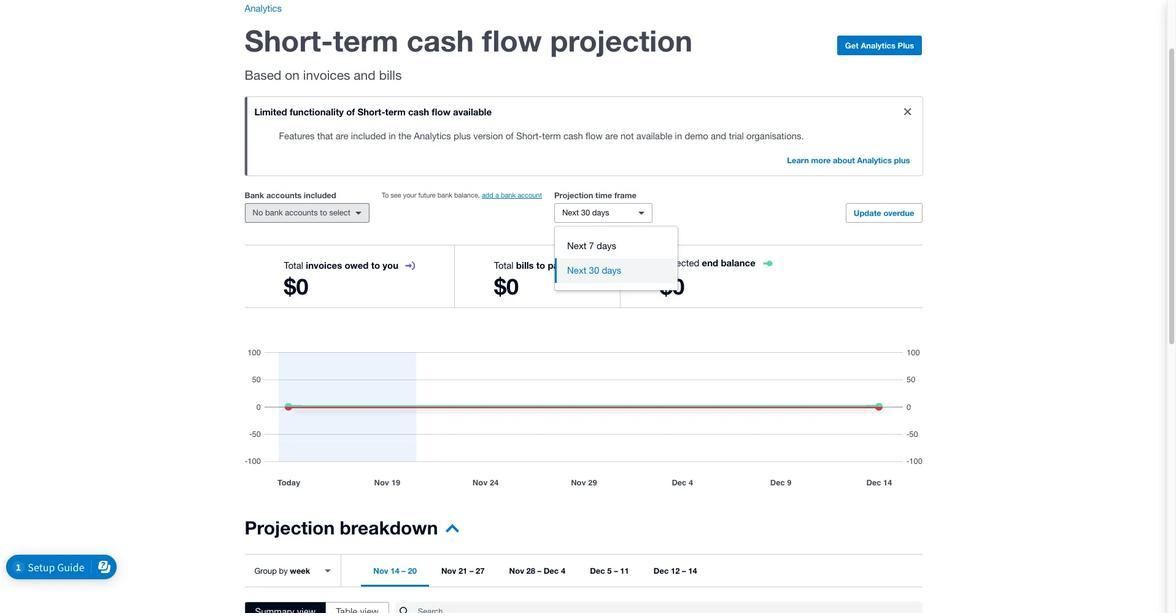 Task type: locate. For each thing, give the bounding box(es) containing it.
1 – from the left
[[402, 566, 406, 576]]

1 vertical spatial flow
[[432, 106, 451, 117]]

1 horizontal spatial $0
[[495, 273, 519, 300]]

1 vertical spatial short-
[[358, 106, 385, 117]]

next for next 30 days button
[[568, 265, 587, 276]]

1 vertical spatial included
[[304, 190, 336, 200]]

bank
[[438, 192, 453, 199], [501, 192, 516, 199], [265, 208, 283, 217]]

bills
[[379, 68, 402, 82], [517, 260, 534, 271]]

0 vertical spatial cash
[[407, 23, 474, 58]]

days inside button
[[597, 241, 617, 251]]

1 horizontal spatial and
[[711, 131, 727, 141]]

0 vertical spatial 30
[[582, 208, 590, 217]]

total invoices owed to you $0
[[284, 260, 399, 300]]

next inside next 30 days button
[[568, 265, 587, 276]]

1 horizontal spatial included
[[351, 131, 386, 141]]

overdue
[[884, 208, 915, 218]]

to inside popup button
[[320, 208, 327, 217]]

2 $0 from the left
[[495, 273, 519, 300]]

– right 12 in the right bottom of the page
[[683, 566, 687, 576]]

projected end balance
[[660, 257, 756, 268]]

14 right 12 in the right bottom of the page
[[689, 566, 698, 576]]

4
[[561, 566, 566, 576]]

available
[[453, 106, 492, 117], [637, 131, 673, 141]]

are left not on the right top
[[606, 131, 618, 141]]

days right the 7
[[597, 241, 617, 251]]

30 inside popup button
[[582, 208, 590, 217]]

1 horizontal spatial nov
[[442, 566, 457, 576]]

1 nov from the left
[[374, 566, 389, 576]]

2 in from the left
[[675, 131, 683, 141]]

1 vertical spatial projection
[[245, 517, 335, 539]]

0 horizontal spatial total
[[284, 260, 304, 271]]

5
[[608, 566, 612, 576]]

days
[[593, 208, 610, 217], [597, 241, 617, 251], [602, 265, 622, 276]]

0 horizontal spatial bank
[[265, 208, 283, 217]]

days inside button
[[602, 265, 622, 276]]

to for total invoices owed to you $0
[[371, 260, 380, 271]]

Search for a document search field
[[418, 602, 923, 614]]

1 $0 from the left
[[284, 273, 309, 300]]

add
[[482, 192, 494, 199]]

group
[[255, 567, 277, 576]]

plus down close icon
[[895, 155, 911, 165]]

the
[[399, 131, 412, 141]]

0 horizontal spatial are
[[336, 131, 349, 141]]

analytics
[[245, 3, 282, 14], [861, 41, 896, 50], [414, 131, 451, 141], [858, 155, 893, 165]]

2 horizontal spatial dec
[[654, 566, 669, 576]]

are
[[336, 131, 349, 141], [606, 131, 618, 141]]

and left trial at top right
[[711, 131, 727, 141]]

1 vertical spatial days
[[597, 241, 617, 251]]

– right 28
[[538, 566, 542, 576]]

1 horizontal spatial bills
[[517, 260, 534, 271]]

0 horizontal spatial 14
[[391, 566, 400, 576]]

– right 5
[[614, 566, 618, 576]]

next inside next 7 days button
[[568, 241, 587, 251]]

5 – from the left
[[683, 566, 687, 576]]

accounts inside no bank accounts to select popup button
[[285, 208, 318, 217]]

available up version
[[453, 106, 492, 117]]

balance,
[[455, 192, 480, 199]]

in left demo
[[675, 131, 683, 141]]

included down limited functionality of short-term cash flow available
[[351, 131, 386, 141]]

1 vertical spatial next 30 days
[[568, 265, 622, 276]]

no bank accounts to select
[[253, 208, 351, 217]]

plus left version
[[454, 131, 471, 141]]

account
[[518, 192, 542, 199]]

1 horizontal spatial plus
[[895, 155, 911, 165]]

days down time
[[593, 208, 610, 217]]

dec left 12 in the right bottom of the page
[[654, 566, 669, 576]]

14
[[391, 566, 400, 576], [689, 566, 698, 576]]

based
[[245, 68, 282, 82]]

a
[[496, 192, 499, 199]]

balance
[[721, 257, 756, 268]]

30
[[582, 208, 590, 217], [589, 265, 600, 276]]

0 vertical spatial bills
[[379, 68, 402, 82]]

0 vertical spatial next 30 days
[[563, 208, 610, 217]]

0 horizontal spatial nov
[[374, 566, 389, 576]]

invoices
[[303, 68, 350, 82], [306, 260, 342, 271]]

dec for dec 5 – 11
[[590, 566, 606, 576]]

projection breakdown view option group
[[245, 603, 389, 614]]

0 vertical spatial included
[[351, 131, 386, 141]]

demo
[[685, 131, 709, 141]]

in left the
[[389, 131, 396, 141]]

1 vertical spatial bills
[[517, 260, 534, 271]]

2 dec from the left
[[590, 566, 606, 576]]

1 horizontal spatial 14
[[689, 566, 698, 576]]

learn
[[788, 155, 810, 165]]

limited functionality of short-term cash flow available status
[[245, 97, 923, 176]]

projection for projection breakdown
[[245, 517, 335, 539]]

nov left 28
[[510, 566, 525, 576]]

2 nov from the left
[[442, 566, 457, 576]]

invoices inside total invoices owed to you $0
[[306, 260, 342, 271]]

1 total from the left
[[284, 260, 304, 271]]

in
[[389, 131, 396, 141], [675, 131, 683, 141]]

pay
[[548, 260, 564, 271]]

1 vertical spatial next
[[568, 241, 587, 251]]

2 vertical spatial next
[[568, 265, 587, 276]]

next 30 days for next 30 days button
[[568, 265, 622, 276]]

0 vertical spatial plus
[[454, 131, 471, 141]]

30 down projection time frame
[[582, 208, 590, 217]]

1 vertical spatial plus
[[895, 155, 911, 165]]

– left 27
[[470, 566, 474, 576]]

0 vertical spatial next
[[563, 208, 579, 217]]

list box
[[555, 227, 678, 291]]

next right pay at the top of page
[[568, 265, 587, 276]]

1 14 from the left
[[391, 566, 400, 576]]

no
[[253, 208, 263, 217]]

$0 inside "total bills to pay $0"
[[495, 273, 519, 300]]

dec left 5
[[590, 566, 606, 576]]

0 horizontal spatial flow
[[432, 106, 451, 117]]

available right not on the right top
[[637, 131, 673, 141]]

nov for 21
[[442, 566, 457, 576]]

organisations.
[[747, 131, 805, 141]]

1 vertical spatial invoices
[[306, 260, 342, 271]]

1 horizontal spatial total
[[495, 260, 514, 271]]

2 vertical spatial days
[[602, 265, 622, 276]]

0 horizontal spatial of
[[347, 106, 355, 117]]

your
[[403, 192, 417, 199]]

2 vertical spatial short-
[[517, 131, 543, 141]]

to inside total invoices owed to you $0
[[371, 260, 380, 271]]

and inside 'limited functionality of short-term cash flow available' status
[[711, 131, 727, 141]]

1 vertical spatial available
[[637, 131, 673, 141]]

2 are from the left
[[606, 131, 618, 141]]

1 horizontal spatial of
[[506, 131, 514, 141]]

owed
[[345, 260, 369, 271]]

add a bank account link
[[482, 192, 542, 199]]

nov
[[374, 566, 389, 576], [442, 566, 457, 576], [510, 566, 525, 576]]

to see your future bank balance, add a bank account
[[382, 192, 542, 199]]

total inside "total bills to pay $0"
[[495, 260, 514, 271]]

flow
[[482, 23, 542, 58], [432, 106, 451, 117], [586, 131, 603, 141]]

– left '20'
[[402, 566, 406, 576]]

short- right version
[[517, 131, 543, 141]]

days down next 7 days button
[[602, 265, 622, 276]]

total inside total invoices owed to you $0
[[284, 260, 304, 271]]

2 horizontal spatial nov
[[510, 566, 525, 576]]

27
[[476, 566, 485, 576]]

– for 27
[[470, 566, 474, 576]]

features that are included in the analytics plus version of short-term cash flow are not available in demo and trial organisations.
[[279, 131, 805, 141]]

2 horizontal spatial to
[[537, 260, 546, 271]]

projection
[[555, 190, 594, 200], [245, 517, 335, 539]]

2 total from the left
[[495, 260, 514, 271]]

included
[[351, 131, 386, 141], [304, 190, 336, 200]]

0 vertical spatial short-
[[245, 23, 333, 58]]

1 horizontal spatial in
[[675, 131, 683, 141]]

nov left '20'
[[374, 566, 389, 576]]

3 nov from the left
[[510, 566, 525, 576]]

total left pay at the top of page
[[495, 260, 514, 271]]

included inside 'limited functionality of short-term cash flow available' status
[[351, 131, 386, 141]]

2 horizontal spatial $0
[[660, 273, 685, 300]]

nov 14 – 20
[[374, 566, 417, 576]]

$0
[[284, 273, 309, 300], [495, 273, 519, 300], [660, 273, 685, 300]]

projection up group by week
[[245, 517, 335, 539]]

next left the 7
[[568, 241, 587, 251]]

dec left the 4
[[544, 566, 559, 576]]

bank right the a on the top of the page
[[501, 192, 516, 199]]

bills up limited functionality of short-term cash flow available
[[379, 68, 402, 82]]

next 30 days inside popup button
[[563, 208, 610, 217]]

14 left '20'
[[391, 566, 400, 576]]

to left pay at the top of page
[[537, 260, 546, 271]]

included up no bank accounts to select popup button
[[304, 190, 336, 200]]

plus
[[454, 131, 471, 141], [895, 155, 911, 165]]

30 down next 7 days on the top of page
[[589, 265, 600, 276]]

plus inside learn more about analytics plus link
[[895, 155, 911, 165]]

2 vertical spatial cash
[[564, 131, 584, 141]]

frame
[[615, 190, 637, 200]]

more
[[812, 155, 831, 165]]

0 horizontal spatial bills
[[379, 68, 402, 82]]

accounts
[[267, 190, 302, 200], [285, 208, 318, 217]]

you
[[383, 260, 399, 271]]

1 horizontal spatial available
[[637, 131, 673, 141]]

term
[[333, 23, 399, 58], [385, 106, 406, 117], [543, 131, 561, 141]]

0 horizontal spatial in
[[389, 131, 396, 141]]

projection
[[551, 23, 693, 58]]

bills left pay at the top of page
[[517, 260, 534, 271]]

on
[[285, 68, 300, 82]]

group
[[555, 227, 678, 291]]

next 30 days down next 7 days on the top of page
[[568, 265, 622, 276]]

projection inside button
[[245, 517, 335, 539]]

short- right the functionality
[[358, 106, 385, 117]]

1 horizontal spatial dec
[[590, 566, 606, 576]]

0 vertical spatial flow
[[482, 23, 542, 58]]

days inside popup button
[[593, 208, 610, 217]]

cash
[[407, 23, 474, 58], [408, 106, 429, 117], [564, 131, 584, 141]]

3 – from the left
[[538, 566, 542, 576]]

of right the functionality
[[347, 106, 355, 117]]

1 vertical spatial of
[[506, 131, 514, 141]]

learn more about analytics plus link
[[780, 151, 918, 171]]

1 vertical spatial accounts
[[285, 208, 318, 217]]

1 horizontal spatial to
[[371, 260, 380, 271]]

0 horizontal spatial short-
[[245, 23, 333, 58]]

1 horizontal spatial projection
[[555, 190, 594, 200]]

to
[[320, 208, 327, 217], [371, 260, 380, 271], [537, 260, 546, 271]]

next 30 days down projection time frame
[[563, 208, 610, 217]]

0 vertical spatial projection
[[555, 190, 594, 200]]

– for dec
[[538, 566, 542, 576]]

of
[[347, 106, 355, 117], [506, 131, 514, 141]]

nov left 21
[[442, 566, 457, 576]]

– for 11
[[614, 566, 618, 576]]

short-
[[245, 23, 333, 58], [358, 106, 385, 117], [517, 131, 543, 141]]

accounts up 'no bank accounts to select'
[[267, 190, 302, 200]]

are right that at the top left of the page
[[336, 131, 349, 141]]

21
[[459, 566, 468, 576]]

short- up the on
[[245, 23, 333, 58]]

days for next 30 days popup button
[[593, 208, 610, 217]]

future
[[419, 192, 436, 199]]

$0 inside total invoices owed to you $0
[[284, 273, 309, 300]]

3 dec from the left
[[654, 566, 669, 576]]

1 horizontal spatial short-
[[358, 106, 385, 117]]

2 horizontal spatial flow
[[586, 131, 603, 141]]

projection left time
[[555, 190, 594, 200]]

0 vertical spatial days
[[593, 208, 610, 217]]

– for 20
[[402, 566, 406, 576]]

0 horizontal spatial dec
[[544, 566, 559, 576]]

0 horizontal spatial available
[[453, 106, 492, 117]]

learn more about analytics plus
[[788, 155, 911, 165]]

invoices right the on
[[303, 68, 350, 82]]

accounts down bank accounts included at the top left of page
[[285, 208, 318, 217]]

0 horizontal spatial projection
[[245, 517, 335, 539]]

next
[[563, 208, 579, 217], [568, 241, 587, 251], [568, 265, 587, 276]]

2 horizontal spatial bank
[[501, 192, 516, 199]]

0 vertical spatial and
[[354, 68, 376, 82]]

1 vertical spatial and
[[711, 131, 727, 141]]

1 vertical spatial 30
[[589, 265, 600, 276]]

dec
[[544, 566, 559, 576], [590, 566, 606, 576], [654, 566, 669, 576]]

and
[[354, 68, 376, 82], [711, 131, 727, 141]]

to left you in the left top of the page
[[371, 260, 380, 271]]

30 inside button
[[589, 265, 600, 276]]

next inside next 30 days popup button
[[563, 208, 579, 217]]

of right version
[[506, 131, 514, 141]]

next 30 days inside button
[[568, 265, 622, 276]]

1 horizontal spatial are
[[606, 131, 618, 141]]

invoices left owed
[[306, 260, 342, 271]]

bank right future
[[438, 192, 453, 199]]

4 – from the left
[[614, 566, 618, 576]]

30 for next 30 days button
[[589, 265, 600, 276]]

bank right 'no'
[[265, 208, 283, 217]]

to left select
[[320, 208, 327, 217]]

0 horizontal spatial $0
[[284, 273, 309, 300]]

total down 'no bank accounts to select'
[[284, 260, 304, 271]]

0 horizontal spatial to
[[320, 208, 327, 217]]

and up limited functionality of short-term cash flow available
[[354, 68, 376, 82]]

2 – from the left
[[470, 566, 474, 576]]

next down projection time frame
[[563, 208, 579, 217]]

0 vertical spatial term
[[333, 23, 399, 58]]



Task type: describe. For each thing, give the bounding box(es) containing it.
breakdown
[[340, 517, 438, 539]]

no bank accounts to select button
[[245, 203, 370, 223]]

about
[[834, 155, 856, 165]]

1 vertical spatial cash
[[408, 106, 429, 117]]

time
[[596, 190, 613, 200]]

next 7 days button
[[555, 234, 678, 259]]

based on invoices and bills
[[245, 68, 402, 82]]

2 horizontal spatial short-
[[517, 131, 543, 141]]

that
[[317, 131, 333, 141]]

projection breakdown
[[245, 517, 438, 539]]

0 vertical spatial of
[[347, 106, 355, 117]]

0 horizontal spatial plus
[[454, 131, 471, 141]]

0 vertical spatial available
[[453, 106, 492, 117]]

week
[[290, 566, 310, 576]]

bills inside "total bills to pay $0"
[[517, 260, 534, 271]]

bank
[[245, 190, 264, 200]]

next 7 days
[[568, 241, 617, 251]]

days for next 7 days button
[[597, 241, 617, 251]]

limited
[[255, 106, 287, 117]]

group containing next 7 days
[[555, 227, 678, 291]]

dec for dec 12 – 14
[[654, 566, 669, 576]]

days for next 30 days button
[[602, 265, 622, 276]]

select
[[330, 208, 351, 217]]

0 horizontal spatial included
[[304, 190, 336, 200]]

1 dec from the left
[[544, 566, 559, 576]]

functionality
[[290, 106, 344, 117]]

dec 5 – 11
[[590, 566, 630, 576]]

1 vertical spatial term
[[385, 106, 406, 117]]

close image
[[896, 100, 921, 124]]

nov 21 – 27
[[442, 566, 485, 576]]

1 horizontal spatial bank
[[438, 192, 453, 199]]

7
[[589, 241, 595, 251]]

not
[[621, 131, 634, 141]]

update
[[854, 208, 882, 218]]

limited functionality of short-term cash flow available
[[255, 106, 492, 117]]

next for next 30 days popup button
[[563, 208, 579, 217]]

bank inside popup button
[[265, 208, 283, 217]]

version
[[474, 131, 503, 141]]

analytics link
[[245, 3, 282, 14]]

features
[[279, 131, 315, 141]]

0 vertical spatial invoices
[[303, 68, 350, 82]]

1 horizontal spatial flow
[[482, 23, 542, 58]]

end
[[702, 257, 719, 268]]

2 vertical spatial term
[[543, 131, 561, 141]]

28
[[527, 566, 536, 576]]

total bills to pay $0
[[495, 260, 564, 300]]

1 are from the left
[[336, 131, 349, 141]]

30 for next 30 days popup button
[[582, 208, 590, 217]]

next 30 days for next 30 days popup button
[[563, 208, 610, 217]]

20
[[408, 566, 417, 576]]

0 vertical spatial accounts
[[267, 190, 302, 200]]

bank accounts included
[[245, 190, 336, 200]]

total for $0
[[495, 260, 514, 271]]

next 30 days button
[[555, 203, 653, 223]]

by
[[279, 567, 288, 576]]

see
[[391, 192, 402, 199]]

get
[[846, 41, 859, 50]]

3 $0 from the left
[[660, 273, 685, 300]]

0 horizontal spatial and
[[354, 68, 376, 82]]

1 in from the left
[[389, 131, 396, 141]]

group by week
[[255, 566, 310, 576]]

projection time frame
[[555, 190, 637, 200]]

projection breakdown button
[[245, 517, 459, 547]]

12
[[671, 566, 680, 576]]

nov for 14
[[374, 566, 389, 576]]

analytics inside button
[[861, 41, 896, 50]]

list box containing next 7 days
[[555, 227, 678, 291]]

trial
[[729, 131, 744, 141]]

total for you
[[284, 260, 304, 271]]

plus
[[898, 41, 915, 50]]

to
[[382, 192, 389, 199]]

2 14 from the left
[[689, 566, 698, 576]]

11
[[621, 566, 630, 576]]

short-term cash flow projection
[[245, 23, 693, 58]]

nov 28 – dec 4
[[510, 566, 566, 576]]

update overdue button
[[846, 203, 923, 223]]

projected
[[660, 258, 700, 268]]

update overdue
[[854, 208, 915, 218]]

get analytics plus button
[[838, 36, 923, 55]]

get analytics plus
[[846, 41, 915, 50]]

2 vertical spatial flow
[[586, 131, 603, 141]]

projection for projection time frame
[[555, 190, 594, 200]]

– for 14
[[683, 566, 687, 576]]

next 30 days button
[[555, 259, 678, 283]]

next for next 7 days button
[[568, 241, 587, 251]]

dec 12 – 14
[[654, 566, 698, 576]]

to for no bank accounts to select
[[320, 208, 327, 217]]

to inside "total bills to pay $0"
[[537, 260, 546, 271]]



Task type: vqa. For each thing, say whether or not it's contained in the screenshot.
bottommost CASH
yes



